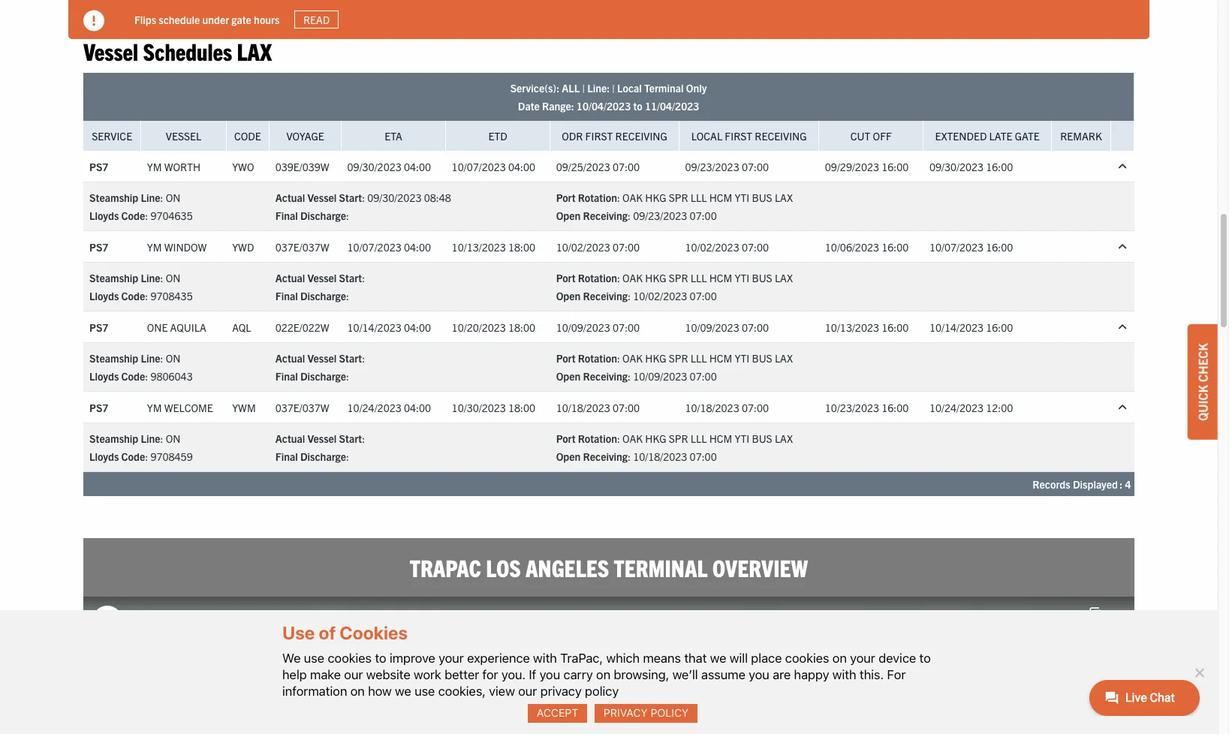 Task type: describe. For each thing, give the bounding box(es) containing it.
assume
[[701, 667, 746, 682]]

10/06/2023 16:00
[[825, 240, 909, 254]]

07:00 inside port rotation : oak hkg spr lll hcm yti bus lax open receiving : 10/02/2023 07:00
[[690, 289, 717, 303]]

final for steamship line : on lloyds code : 9708435
[[275, 289, 298, 303]]

final for steamship line : on lloyds code : 9806043
[[275, 370, 298, 383]]

ywd
[[232, 240, 254, 254]]

under
[[202, 12, 229, 26]]

10/14/2023 for 10/14/2023 04:00
[[347, 321, 402, 334]]

2 vertical spatial on
[[350, 684, 365, 699]]

bus for port rotation : oak hkg spr lll hcm yti bus lax open receiving : 10/02/2023 07:00
[[752, 271, 772, 285]]

information
[[282, 684, 347, 699]]

10/09/2023 inside port rotation : oak hkg spr lll hcm yti bus lax open receiving : 10/09/2023 07:00
[[633, 370, 687, 383]]

on for steamship line : on lloyds code : 9806043
[[166, 352, 180, 365]]

actual for steamship line : on lloyds code : 9708435
[[275, 271, 305, 285]]

yti for : 10/02/2023 07:00
[[735, 271, 750, 285]]

2 cookies from the left
[[785, 651, 829, 666]]

port for port rotation : oak hkg spr lll hcm yti bus lax open receiving : 09/23/2023 07:00
[[556, 191, 576, 205]]

steamship line : on lloyds code : 9806043
[[89, 352, 193, 383]]

hkg for 10/09/2023
[[645, 352, 667, 365]]

receiving for port rotation : oak hkg spr lll hcm yti bus lax open receiving : 10/18/2023 07:00
[[583, 450, 628, 464]]

039e/039w
[[275, 160, 329, 173]]

10/30/2023
[[452, 401, 506, 414]]

1 vertical spatial 10/07/2023 04:00
[[347, 240, 431, 254]]

16:00 for 10/13/2023 16:00
[[882, 321, 909, 334]]

09/30/2023 for 09/30/2023 04:00
[[347, 160, 402, 173]]

spr for 10/18/2023
[[669, 432, 688, 446]]

steamship for steamship line : on lloyds code : 9704635
[[89, 191, 138, 205]]

1 10/09/2023 07:00 from the left
[[556, 321, 640, 334]]

line for 9708435
[[141, 271, 160, 285]]

odr
[[562, 130, 583, 143]]

for
[[483, 667, 498, 682]]

oak for 10/09/2023
[[623, 352, 643, 365]]

to inside service(s): all | line: | local terminal only date range: 10/04/2023 to 11/04/2023
[[633, 99, 643, 113]]

browsing,
[[614, 667, 669, 682]]

records
[[1033, 478, 1071, 491]]

window
[[164, 240, 207, 254]]

ym for ym welcome
[[147, 401, 162, 414]]

start for steamship line : on lloyds code : 9708435
[[339, 271, 362, 285]]

website
[[366, 667, 411, 682]]

10/13/2023 for 10/13/2023 18:00
[[452, 240, 506, 254]]

final for steamship line : on lloyds code : 9708459
[[275, 450, 298, 464]]

quick
[[1196, 385, 1211, 421]]

cookies,
[[438, 684, 486, 699]]

09/30/2023 04:00
[[347, 160, 431, 173]]

04:00 down the date
[[508, 160, 535, 173]]

0 horizontal spatial 10/07/2023
[[347, 240, 402, 254]]

16:00 for 10/14/2023 16:00
[[986, 321, 1013, 334]]

lll for 10/02/2023
[[691, 271, 707, 285]]

hcm for : 09/23/2023 07:00
[[709, 191, 732, 205]]

04:00 for 10/30/2023 18:00
[[404, 401, 431, 414]]

schedules
[[143, 36, 232, 65]]

hcm for : 10/18/2023 07:00
[[709, 432, 732, 446]]

steamship line : on lloyds code : 9704635
[[89, 191, 193, 223]]

overview
[[712, 553, 808, 582]]

angeles
[[526, 553, 609, 582]]

receiving for port rotation : oak hkg spr lll hcm yti bus lax open receiving : 09/23/2023 07:00
[[583, 209, 628, 223]]

lax for port rotation : oak hkg spr lll hcm yti bus lax open receiving : 10/02/2023 07:00
[[775, 271, 793, 285]]

aquila
[[170, 321, 206, 334]]

10/04/2023
[[577, 99, 631, 113]]

port for port rotation : oak hkg spr lll hcm yti bus lax open receiving : 10/18/2023 07:00
[[556, 432, 576, 446]]

you.
[[502, 667, 526, 682]]

09/25/2023 07:00
[[556, 160, 640, 173]]

1 vertical spatial we
[[395, 684, 411, 699]]

open for port rotation : oak hkg spr lll hcm yti bus lax open receiving : 10/09/2023 07:00
[[556, 370, 581, 383]]

remark
[[1060, 130, 1102, 143]]

10/02/2023 inside port rotation : oak hkg spr lll hcm yti bus lax open receiving : 10/02/2023 07:00
[[633, 289, 687, 303]]

trapac,
[[560, 651, 603, 666]]

schedule
[[159, 12, 200, 26]]

device
[[879, 651, 916, 666]]

extended late gate
[[935, 130, 1040, 143]]

will
[[730, 651, 748, 666]]

hkg for 09/23/2023
[[645, 191, 667, 205]]

09/23/2023 inside port rotation : oak hkg spr lll hcm yti bus lax open receiving : 09/23/2023 07:00
[[633, 209, 687, 223]]

improve
[[390, 651, 435, 666]]

09/29/2023 16:00
[[825, 160, 909, 173]]

bus for port rotation : oak hkg spr lll hcm yti bus lax open receiving : 10/18/2023 07:00
[[752, 432, 772, 446]]

range:
[[542, 99, 574, 113]]

04:00 for 10/07/2023 04:00
[[404, 160, 431, 173]]

10/20/2023
[[452, 321, 506, 334]]

ym for ym window
[[147, 240, 162, 254]]

1 horizontal spatial 10/07/2023
[[452, 160, 506, 173]]

16:00 for 10/07/2023 16:00
[[986, 240, 1013, 254]]

0 vertical spatial our
[[344, 667, 363, 682]]

16:00 for 10/06/2023 16:00
[[882, 240, 909, 254]]

hkg for 10/18/2023
[[645, 432, 667, 446]]

aql
[[232, 321, 251, 334]]

10/06/2023
[[825, 240, 879, 254]]

that
[[684, 651, 707, 666]]

privacy
[[540, 684, 582, 699]]

policy
[[585, 684, 619, 699]]

use
[[282, 623, 315, 644]]

oak for 10/02/2023
[[623, 271, 643, 285]]

2 | from the left
[[612, 81, 615, 95]]

10/23/2023
[[825, 401, 879, 414]]

09/25/2023
[[556, 160, 610, 173]]

9708435
[[151, 289, 193, 303]]

hcm for : 10/02/2023 07:00
[[709, 271, 732, 285]]

service(s): all | line: | local terminal only date range: 10/04/2023 to 11/04/2023
[[510, 81, 707, 113]]

trapac los angeles terminal overview
[[410, 553, 808, 582]]

help
[[282, 667, 307, 682]]

discharge inside actual vessel start : 09/30/2023 08:48 final discharge :
[[300, 209, 346, 223]]

ps7 for one aquila
[[89, 321, 108, 334]]

carry
[[564, 667, 593, 682]]

9708459
[[151, 450, 193, 464]]

no image
[[1192, 665, 1207, 680]]

off
[[873, 130, 892, 143]]

local first receiving
[[691, 130, 807, 143]]

gate
[[1015, 130, 1040, 143]]

actual for steamship line : on lloyds code : 9708459
[[275, 432, 305, 446]]

trapac
[[410, 553, 481, 582]]

1 your from the left
[[439, 651, 464, 666]]

steamship line : on lloyds code : 9708435
[[89, 271, 193, 303]]

2 you from the left
[[749, 667, 770, 682]]

we
[[282, 651, 301, 666]]

final inside actual vessel start : 09/30/2023 08:48 final discharge :
[[275, 209, 298, 223]]

work
[[414, 667, 441, 682]]

0 vertical spatial use
[[304, 651, 324, 666]]

extended
[[935, 130, 987, 143]]

experience
[[467, 651, 530, 666]]

discharge for steamship line : on lloyds code : 9708459
[[300, 450, 346, 464]]

worth
[[164, 160, 201, 173]]

09/23/2023 07:00
[[685, 160, 769, 173]]

07:00 inside port rotation : oak hkg spr lll hcm yti bus lax open receiving : 10/09/2023 07:00
[[690, 370, 717, 383]]

place
[[751, 651, 782, 666]]

actual vessel start : final discharge : for : 9708435
[[275, 271, 365, 303]]

discharge for steamship line : on lloyds code : 9806043
[[300, 370, 346, 383]]

ym welcome
[[147, 401, 213, 414]]

2 10/02/2023 07:00 from the left
[[685, 240, 769, 254]]

flips schedule under gate hours
[[134, 12, 280, 26]]

1 you from the left
[[540, 667, 560, 682]]

steamship for steamship line : on lloyds code : 9708435
[[89, 271, 138, 285]]

bus for port rotation : oak hkg spr lll hcm yti bus lax open receiving : 10/09/2023 07:00
[[752, 352, 772, 365]]

ym for ym worth
[[147, 160, 162, 173]]

line for 9806043
[[141, 352, 160, 365]]

08:48
[[424, 191, 451, 205]]

037e/037w for 10/07/2023 04:00
[[275, 240, 329, 254]]

1 horizontal spatial our
[[518, 684, 537, 699]]

first for odr
[[585, 130, 613, 143]]

receiving for port rotation : oak hkg spr lll hcm yti bus lax open receiving : 10/09/2023 07:00
[[583, 370, 628, 383]]

of
[[319, 623, 336, 644]]

are
[[773, 667, 791, 682]]

only
[[686, 81, 707, 95]]

cut off
[[851, 130, 892, 143]]

16:00 for 09/29/2023 16:00
[[882, 160, 909, 173]]

make
[[310, 667, 341, 682]]

10/13/2023 for 10/13/2023 16:00
[[825, 321, 879, 334]]

11/04/2023
[[645, 99, 699, 113]]

better
[[445, 667, 479, 682]]

rotation for : 09/23/2023 07:00
[[578, 191, 617, 205]]

10/24/2023 for 10/24/2023 12:00
[[930, 401, 984, 414]]

local inside service(s): all | line: | local terminal only date range: 10/04/2023 to 11/04/2023
[[617, 81, 642, 95]]

1 horizontal spatial with
[[833, 667, 857, 682]]

terminal inside service(s): all | line: | local terminal only date range: 10/04/2023 to 11/04/2023
[[644, 81, 684, 95]]

actual vessel start : 09/30/2023 08:48 final discharge :
[[275, 191, 451, 223]]

code for steamship line : on lloyds code : 9708459
[[121, 450, 145, 464]]

1 10/18/2023 07:00 from the left
[[556, 401, 640, 414]]

04:00 for 10/13/2023 18:00
[[404, 240, 431, 254]]

etd
[[488, 130, 507, 143]]

10/13/2023 18:00
[[452, 240, 535, 254]]

10/14/2023 16:00
[[930, 321, 1013, 334]]

lll for 10/18/2023
[[691, 432, 707, 446]]



Task type: locate. For each thing, give the bounding box(es) containing it.
09/23/2023 up port rotation : oak hkg spr lll hcm yti bus lax open receiving : 10/02/2023 07:00
[[633, 209, 687, 223]]

receiving inside port rotation : oak hkg spr lll hcm yti bus lax open receiving : 09/23/2023 07:00
[[583, 209, 628, 223]]

1 line from the top
[[141, 191, 160, 205]]

3 steamship from the top
[[89, 352, 138, 365]]

3 rotation from the top
[[578, 352, 617, 365]]

our right make
[[344, 667, 363, 682]]

open for port rotation : oak hkg spr lll hcm yti bus lax open receiving : 10/18/2023 07:00
[[556, 450, 581, 464]]

start down 10/24/2023 04:00
[[339, 432, 362, 446]]

line up 9806043
[[141, 352, 160, 365]]

discharge
[[300, 209, 346, 223], [300, 289, 346, 303], [300, 370, 346, 383], [300, 450, 346, 464]]

0 vertical spatial 18:00
[[508, 240, 535, 254]]

your up this.
[[850, 651, 875, 666]]

1 horizontal spatial on
[[596, 667, 611, 682]]

lloyds for steamship line : on lloyds code : 9708459
[[89, 450, 119, 464]]

line
[[141, 191, 160, 205], [141, 271, 160, 285], [141, 352, 160, 365], [141, 432, 160, 446]]

1 horizontal spatial your
[[850, 651, 875, 666]]

09/30/2023 16:00
[[930, 160, 1013, 173]]

vessel inside actual vessel start : 09/30/2023 08:48 final discharge :
[[307, 191, 337, 205]]

2 ps7 from the top
[[89, 240, 108, 254]]

hkg inside port rotation : oak hkg spr lll hcm yti bus lax open receiving : 09/23/2023 07:00
[[645, 191, 667, 205]]

037e/037w for 10/24/2023 04:00
[[275, 401, 329, 414]]

10/24/2023
[[347, 401, 402, 414], [930, 401, 984, 414]]

los
[[486, 553, 521, 582]]

| right all
[[582, 81, 585, 95]]

open inside port rotation : oak hkg spr lll hcm yti bus lax open receiving : 10/18/2023 07:00
[[556, 450, 581, 464]]

on inside steamship line : on lloyds code : 9806043
[[166, 352, 180, 365]]

read link
[[295, 10, 339, 29]]

hcm for : 10/09/2023 07:00
[[709, 352, 732, 365]]

ps7 for ym welcome
[[89, 401, 108, 414]]

lax for port rotation : oak hkg spr lll hcm yti bus lax open receiving : 09/23/2023 07:00
[[775, 191, 793, 205]]

09/30/2023 inside actual vessel start : 09/30/2023 08:48 final discharge :
[[367, 191, 422, 205]]

code inside steamship line : on lloyds code : 9708459
[[121, 450, 145, 464]]

line for 9704635
[[141, 191, 160, 205]]

0 horizontal spatial with
[[533, 651, 557, 666]]

1 start from the top
[[339, 191, 362, 205]]

ym left window on the top of page
[[147, 240, 162, 254]]

0 vertical spatial ym
[[147, 160, 162, 173]]

2 actual from the top
[[275, 271, 305, 285]]

3 start from the top
[[339, 352, 362, 365]]

10/18/2023
[[556, 401, 610, 414], [685, 401, 739, 414], [633, 450, 687, 464]]

vessel for steamship line : on lloyds code : 9708435
[[307, 271, 337, 285]]

4 start from the top
[[339, 432, 362, 446]]

hkg inside port rotation : oak hkg spr lll hcm yti bus lax open receiving : 10/02/2023 07:00
[[645, 271, 667, 285]]

0 vertical spatial terminal
[[644, 81, 684, 95]]

2 horizontal spatial 10/07/2023
[[930, 240, 984, 254]]

privacy policy link
[[595, 704, 698, 723]]

actual for steamship line : on lloyds code : 9704635
[[275, 191, 305, 205]]

check
[[1196, 343, 1211, 382]]

4 bus from the top
[[752, 432, 772, 446]]

4 open from the top
[[556, 450, 581, 464]]

ym worth
[[147, 160, 201, 173]]

oak inside port rotation : oak hkg spr lll hcm yti bus lax open receiving : 10/09/2023 07:00
[[623, 352, 643, 365]]

10/18/2023 inside port rotation : oak hkg spr lll hcm yti bus lax open receiving : 10/18/2023 07:00
[[633, 450, 687, 464]]

use down work
[[415, 684, 435, 699]]

1 discharge from the top
[[300, 209, 346, 223]]

ywm
[[232, 401, 256, 414]]

terminal
[[644, 81, 684, 95], [614, 553, 708, 582]]

steamship inside steamship line : on lloyds code : 9708459
[[89, 432, 138, 446]]

rotation for : 10/18/2023 07:00
[[578, 432, 617, 446]]

0 vertical spatial we
[[710, 651, 726, 666]]

2 10/18/2023 07:00 from the left
[[685, 401, 769, 414]]

spr inside port rotation : oak hkg spr lll hcm yti bus lax open receiving : 09/23/2023 07:00
[[669, 191, 688, 205]]

steamship inside steamship line : on lloyds code : 9806043
[[89, 352, 138, 365]]

on up 9708459
[[166, 432, 180, 446]]

0 horizontal spatial first
[[585, 130, 613, 143]]

0 horizontal spatial 10/07/2023 04:00
[[347, 240, 431, 254]]

late
[[989, 130, 1013, 143]]

3 lll from the top
[[691, 352, 707, 365]]

lloyds left 9806043
[[89, 370, 119, 383]]

you right if
[[540, 667, 560, 682]]

16:00 for 09/30/2023 16:00
[[986, 160, 1013, 173]]

hcm inside port rotation : oak hkg spr lll hcm yti bus lax open receiving : 10/09/2023 07:00
[[709, 352, 732, 365]]

hkg inside port rotation : oak hkg spr lll hcm yti bus lax open receiving : 10/18/2023 07:00
[[645, 432, 667, 446]]

local right "line:"
[[617, 81, 642, 95]]

receiving inside port rotation : oak hkg spr lll hcm yti bus lax open receiving : 10/02/2023 07:00
[[583, 289, 628, 303]]

welcome
[[164, 401, 213, 414]]

0 horizontal spatial 10/14/2023
[[347, 321, 402, 334]]

port for port rotation : oak hkg spr lll hcm yti bus lax open receiving : 10/09/2023 07:00
[[556, 352, 576, 365]]

0 horizontal spatial 10/18/2023 07:00
[[556, 401, 640, 414]]

bus
[[752, 191, 772, 205], [752, 271, 772, 285], [752, 352, 772, 365], [752, 432, 772, 446]]

vessel for steamship line : on lloyds code : 9704635
[[307, 191, 337, 205]]

spr inside port rotation : oak hkg spr lll hcm yti bus lax open receiving : 10/02/2023 07:00
[[669, 271, 688, 285]]

quick check link
[[1188, 325, 1218, 440]]

port inside port rotation : oak hkg spr lll hcm yti bus lax open receiving : 10/18/2023 07:00
[[556, 432, 576, 446]]

2 vertical spatial 18:00
[[508, 401, 535, 414]]

happy
[[794, 667, 829, 682]]

hkg for 10/02/2023
[[645, 271, 667, 285]]

our down if
[[518, 684, 537, 699]]

1 10/24/2023 from the left
[[347, 401, 402, 414]]

2 vertical spatial ym
[[147, 401, 162, 414]]

code for steamship line : on lloyds code : 9704635
[[121, 209, 145, 223]]

4 hkg from the top
[[645, 432, 667, 446]]

bus inside port rotation : oak hkg spr lll hcm yti bus lax open receiving : 10/09/2023 07:00
[[752, 352, 772, 365]]

port inside port rotation : oak hkg spr lll hcm yti bus lax open receiving : 10/02/2023 07:00
[[556, 271, 576, 285]]

ps7 for ym window
[[89, 240, 108, 254]]

oak inside port rotation : oak hkg spr lll hcm yti bus lax open receiving : 10/18/2023 07:00
[[623, 432, 643, 446]]

code inside steamship line : on lloyds code : 9806043
[[121, 370, 145, 383]]

odr first receiving
[[562, 130, 667, 143]]

4 lll from the top
[[691, 432, 707, 446]]

1 10/14/2023 from the left
[[347, 321, 402, 334]]

quick check
[[1196, 343, 1211, 421]]

your
[[439, 651, 464, 666], [850, 651, 875, 666]]

code left 9704635
[[121, 209, 145, 223]]

4 oak from the top
[[623, 432, 643, 446]]

2 10/24/2023 from the left
[[930, 401, 984, 414]]

1 vertical spatial with
[[833, 667, 857, 682]]

2 vertical spatial actual vessel start : final discharge :
[[275, 432, 365, 464]]

oak inside port rotation : oak hkg spr lll hcm yti bus lax open receiving : 09/23/2023 07:00
[[623, 191, 643, 205]]

1 | from the left
[[582, 81, 585, 95]]

3 on from the top
[[166, 352, 180, 365]]

hkg down port rotation : oak hkg spr lll hcm yti bus lax open receiving : 10/09/2023 07:00
[[645, 432, 667, 446]]

1 horizontal spatial 10/14/2023
[[930, 321, 984, 334]]

1 horizontal spatial 10/13/2023
[[825, 321, 879, 334]]

2 discharge from the top
[[300, 289, 346, 303]]

yti for : 10/09/2023 07:00
[[735, 352, 750, 365]]

actual
[[275, 191, 305, 205], [275, 271, 305, 285], [275, 352, 305, 365], [275, 432, 305, 446]]

|
[[582, 81, 585, 95], [612, 81, 615, 95]]

code left 9708459
[[121, 450, 145, 464]]

first right odr
[[585, 130, 613, 143]]

4 final from the top
[[275, 450, 298, 464]]

records displayed : 4
[[1033, 478, 1131, 491]]

0 horizontal spatial use
[[304, 651, 324, 666]]

line up 9708435 on the top of the page
[[141, 271, 160, 285]]

04:00 down the 08:48 in the left of the page
[[404, 240, 431, 254]]

3 ps7 from the top
[[89, 321, 108, 334]]

displayed
[[1073, 478, 1118, 491]]

on inside steamship line : on lloyds code : 9704635
[[166, 191, 180, 205]]

04:00 left "10/30/2023"
[[404, 401, 431, 414]]

lax for port rotation : oak hkg spr lll hcm yti bus lax open receiving : 10/18/2023 07:00
[[775, 432, 793, 446]]

1 ym from the top
[[147, 160, 162, 173]]

3 18:00 from the top
[[508, 401, 535, 414]]

2 18:00 from the top
[[508, 321, 535, 334]]

open for port rotation : oak hkg spr lll hcm yti bus lax open receiving : 09/23/2023 07:00
[[556, 209, 581, 223]]

ym
[[147, 160, 162, 173], [147, 240, 162, 254], [147, 401, 162, 414]]

1 yti from the top
[[735, 191, 750, 205]]

cookies up the happy
[[785, 651, 829, 666]]

on up policy
[[596, 667, 611, 682]]

4 port from the top
[[556, 432, 576, 446]]

1 horizontal spatial local
[[691, 130, 723, 143]]

4 actual from the top
[[275, 432, 305, 446]]

1 horizontal spatial 10/18/2023 07:00
[[685, 401, 769, 414]]

ps7 for ym worth
[[89, 160, 108, 173]]

line inside steamship line : on lloyds code : 9708459
[[141, 432, 160, 446]]

0 vertical spatial 037e/037w
[[275, 240, 329, 254]]

yti inside port rotation : oak hkg spr lll hcm yti bus lax open receiving : 09/23/2023 07:00
[[735, 191, 750, 205]]

bus inside port rotation : oak hkg spr lll hcm yti bus lax open receiving : 10/02/2023 07:00
[[752, 271, 772, 285]]

discharge for steamship line : on lloyds code : 9708435
[[300, 289, 346, 303]]

4 ps7 from the top
[[89, 401, 108, 414]]

lloyds inside steamship line : on lloyds code : 9806043
[[89, 370, 119, 383]]

on inside the steamship line : on lloyds code : 9708435
[[166, 271, 180, 285]]

code left 9806043
[[121, 370, 145, 383]]

3 hcm from the top
[[709, 352, 732, 365]]

1 horizontal spatial we
[[710, 651, 726, 666]]

1 vertical spatial 09/23/2023
[[633, 209, 687, 223]]

start up 10/14/2023 04:00
[[339, 271, 362, 285]]

0 horizontal spatial to
[[375, 651, 386, 666]]

spr down 09/23/2023 07:00
[[669, 191, 688, 205]]

1 spr from the top
[[669, 191, 688, 205]]

start down 09/30/2023 04:00
[[339, 191, 362, 205]]

line:
[[587, 81, 610, 95]]

037e/037w right ywd
[[275, 240, 329, 254]]

0 horizontal spatial cookies
[[328, 651, 372, 666]]

hkg down port rotation : oak hkg spr lll hcm yti bus lax open receiving : 10/02/2023 07:00
[[645, 352, 667, 365]]

start down 10/14/2023 04:00
[[339, 352, 362, 365]]

code for steamship line : on lloyds code : 9708435
[[121, 289, 145, 303]]

on inside steamship line : on lloyds code : 9708459
[[166, 432, 180, 446]]

1 vertical spatial ym
[[147, 240, 162, 254]]

3 discharge from the top
[[300, 370, 346, 383]]

with up if
[[533, 651, 557, 666]]

4 on from the top
[[166, 432, 180, 446]]

oak for 10/18/2023
[[623, 432, 643, 446]]

lloyds inside the steamship line : on lloyds code : 9708435
[[89, 289, 119, 303]]

ps7 down steamship line : on lloyds code : 9806043
[[89, 401, 108, 414]]

use
[[304, 651, 324, 666], [415, 684, 435, 699]]

4 rotation from the top
[[578, 432, 617, 446]]

09/23/2023 down local first receiving
[[685, 160, 739, 173]]

10/14/2023 for 10/14/2023 16:00
[[930, 321, 984, 334]]

04:00 for 10/20/2023 18:00
[[404, 321, 431, 334]]

steamship for steamship line : on lloyds code : 9806043
[[89, 352, 138, 365]]

0 horizontal spatial |
[[582, 81, 585, 95]]

rotation
[[578, 191, 617, 205], [578, 271, 617, 285], [578, 352, 617, 365], [578, 432, 617, 446]]

1 horizontal spatial 10/09/2023 07:00
[[685, 321, 769, 334]]

lll
[[691, 191, 707, 205], [691, 271, 707, 285], [691, 352, 707, 365], [691, 432, 707, 446]]

you down place
[[749, 667, 770, 682]]

07:00 inside port rotation : oak hkg spr lll hcm yti bus lax open receiving : 09/23/2023 07:00
[[690, 209, 717, 223]]

ps7
[[89, 160, 108, 173], [89, 240, 108, 254], [89, 321, 108, 334], [89, 401, 108, 414]]

2 final from the top
[[275, 289, 298, 303]]

steamship inside the steamship line : on lloyds code : 9708435
[[89, 271, 138, 285]]

open inside port rotation : oak hkg spr lll hcm yti bus lax open receiving : 09/23/2023 07:00
[[556, 209, 581, 223]]

3 final from the top
[[275, 370, 298, 383]]

rotation inside port rotation : oak hkg spr lll hcm yti bus lax open receiving : 09/23/2023 07:00
[[578, 191, 617, 205]]

1 horizontal spatial 10/02/2023 07:00
[[685, 240, 769, 254]]

1 vertical spatial 18:00
[[508, 321, 535, 334]]

start for steamship line : on lloyds code : 9806043
[[339, 352, 362, 365]]

2 ym from the top
[[147, 240, 162, 254]]

we up assume
[[710, 651, 726, 666]]

10/14/2023 04:00
[[347, 321, 431, 334]]

yti inside port rotation : oak hkg spr lll hcm yti bus lax open receiving : 10/02/2023 07:00
[[735, 271, 750, 285]]

3 actual vessel start : final discharge : from the top
[[275, 432, 365, 464]]

1 10/02/2023 07:00 from the left
[[556, 240, 640, 254]]

3 hkg from the top
[[645, 352, 667, 365]]

1 bus from the top
[[752, 191, 772, 205]]

4 lloyds from the top
[[89, 450, 119, 464]]

4 spr from the top
[[669, 432, 688, 446]]

lloyds left 9708459
[[89, 450, 119, 464]]

lll inside port rotation : oak hkg spr lll hcm yti bus lax open receiving : 10/09/2023 07:00
[[691, 352, 707, 365]]

0 horizontal spatial your
[[439, 651, 464, 666]]

code up ywo
[[234, 130, 261, 143]]

lll inside port rotation : oak hkg spr lll hcm yti bus lax open receiving : 10/18/2023 07:00
[[691, 432, 707, 446]]

1 final from the top
[[275, 209, 298, 223]]

port for port rotation : oak hkg spr lll hcm yti bus lax open receiving : 10/02/2023 07:00
[[556, 271, 576, 285]]

1 horizontal spatial you
[[749, 667, 770, 682]]

your up better
[[439, 651, 464, 666]]

2 horizontal spatial on
[[833, 651, 847, 666]]

10/20/2023 18:00
[[452, 321, 535, 334]]

yti inside port rotation : oak hkg spr lll hcm yti bus lax open receiving : 10/18/2023 07:00
[[735, 432, 750, 446]]

bus inside port rotation : oak hkg spr lll hcm yti bus lax open receiving : 09/23/2023 07:00
[[752, 191, 772, 205]]

start inside actual vessel start : 09/30/2023 08:48 final discharge :
[[339, 191, 362, 205]]

3 spr from the top
[[669, 352, 688, 365]]

0 horizontal spatial 10/09/2023 07:00
[[556, 321, 640, 334]]

lll for 09/23/2023
[[691, 191, 707, 205]]

1 open from the top
[[556, 209, 581, 223]]

1 on from the top
[[166, 191, 180, 205]]

1 vertical spatial 10/13/2023
[[825, 321, 879, 334]]

lll for 10/09/2023
[[691, 352, 707, 365]]

line up 9704635
[[141, 191, 160, 205]]

yti inside port rotation : oak hkg spr lll hcm yti bus lax open receiving : 10/09/2023 07:00
[[735, 352, 750, 365]]

1 037e/037w from the top
[[275, 240, 329, 254]]

to up website
[[375, 651, 386, 666]]

1 actual vessel start : final discharge : from the top
[[275, 271, 365, 303]]

1 18:00 from the top
[[508, 240, 535, 254]]

16:00 for 10/23/2023 16:00
[[882, 401, 909, 414]]

lloyds for steamship line : on lloyds code : 9704635
[[89, 209, 119, 223]]

spr inside port rotation : oak hkg spr lll hcm yti bus lax open receiving : 10/18/2023 07:00
[[669, 432, 688, 446]]

2 your from the left
[[850, 651, 875, 666]]

port rotation : oak hkg spr lll hcm yti bus lax open receiving : 10/09/2023 07:00
[[556, 352, 793, 383]]

line inside the steamship line : on lloyds code : 9708435
[[141, 271, 160, 285]]

port inside port rotation : oak hkg spr lll hcm yti bus lax open receiving : 10/09/2023 07:00
[[556, 352, 576, 365]]

open for port rotation : oak hkg spr lll hcm yti bus lax open receiving : 10/02/2023 07:00
[[556, 289, 581, 303]]

0 horizontal spatial you
[[540, 667, 560, 682]]

lax for port rotation : oak hkg spr lll hcm yti bus lax open receiving : 10/09/2023 07:00
[[775, 352, 793, 365]]

actual vessel start : final discharge : for : 9708459
[[275, 432, 365, 464]]

3 lloyds from the top
[[89, 370, 119, 383]]

to right device
[[920, 651, 931, 666]]

lax inside port rotation : oak hkg spr lll hcm yti bus lax open receiving : 10/18/2023 07:00
[[775, 432, 793, 446]]

0 horizontal spatial on
[[350, 684, 365, 699]]

lax inside port rotation : oak hkg spr lll hcm yti bus lax open receiving : 10/02/2023 07:00
[[775, 271, 793, 285]]

hkg down the odr first receiving
[[645, 191, 667, 205]]

1 oak from the top
[[623, 191, 643, 205]]

3 port from the top
[[556, 352, 576, 365]]

lloyds left 9704635
[[89, 209, 119, 223]]

spr down port rotation : oak hkg spr lll hcm yti bus lax open receiving : 10/02/2023 07:00
[[669, 352, 688, 365]]

on up 9704635
[[166, 191, 180, 205]]

1 horizontal spatial first
[[725, 130, 753, 143]]

09/29/2023
[[825, 160, 879, 173]]

3 actual from the top
[[275, 352, 305, 365]]

cookies up make
[[328, 651, 372, 666]]

10/07/2023 04:00 down actual vessel start : 09/30/2023 08:48 final discharge :
[[347, 240, 431, 254]]

if
[[529, 667, 536, 682]]

rotation for : 10/02/2023 07:00
[[578, 271, 617, 285]]

0 horizontal spatial 10/24/2023
[[347, 401, 402, 414]]

18:00 for 10/30/2023 18:00
[[508, 401, 535, 414]]

on up 9708435 on the top of the page
[[166, 271, 180, 285]]

on for steamship line : on lloyds code : 9708435
[[166, 271, 180, 285]]

service
[[92, 130, 132, 143]]

3 yti from the top
[[735, 352, 750, 365]]

0 vertical spatial local
[[617, 81, 642, 95]]

1 rotation from the top
[[578, 191, 617, 205]]

0 vertical spatial 10/13/2023
[[452, 240, 506, 254]]

2 first from the left
[[725, 130, 753, 143]]

lloyds left 9708435 on the top of the page
[[89, 289, 119, 303]]

1 horizontal spatial 10/24/2023
[[930, 401, 984, 414]]

code inside steamship line : on lloyds code : 9704635
[[121, 209, 145, 223]]

vessel for steamship line : on lloyds code : 9708459
[[307, 432, 337, 446]]

first
[[585, 130, 613, 143], [725, 130, 753, 143]]

oak for 09/23/2023
[[623, 191, 643, 205]]

port
[[556, 191, 576, 205], [556, 271, 576, 285], [556, 352, 576, 365], [556, 432, 576, 446]]

1 cookies from the left
[[328, 651, 372, 666]]

1 vertical spatial our
[[518, 684, 537, 699]]

on left device
[[833, 651, 847, 666]]

steamship inside steamship line : on lloyds code : 9704635
[[89, 191, 138, 205]]

09/30/2023 down eta
[[347, 160, 402, 173]]

1 horizontal spatial 10/07/2023 04:00
[[452, 160, 535, 173]]

rotation inside port rotation : oak hkg spr lll hcm yti bus lax open receiving : 10/02/2023 07:00
[[578, 271, 617, 285]]

lll inside port rotation : oak hkg spr lll hcm yti bus lax open receiving : 09/23/2023 07:00
[[691, 191, 707, 205]]

ym left welcome
[[147, 401, 162, 414]]

0 horizontal spatial local
[[617, 81, 642, 95]]

1 first from the left
[[585, 130, 613, 143]]

ps7 down the service
[[89, 160, 108, 173]]

3 oak from the top
[[623, 352, 643, 365]]

10/07/2023 04:00 down etd
[[452, 160, 535, 173]]

on for steamship line : on lloyds code : 9708459
[[166, 432, 180, 446]]

4 line from the top
[[141, 432, 160, 446]]

oak inside port rotation : oak hkg spr lll hcm yti bus lax open receiving : 10/02/2023 07:00
[[623, 271, 643, 285]]

18:00 for 10/13/2023 18:00
[[508, 240, 535, 254]]

037e/037w right the ywm
[[275, 401, 329, 414]]

hcm inside port rotation : oak hkg spr lll hcm yti bus lax open receiving : 10/18/2023 07:00
[[709, 432, 732, 446]]

eta
[[385, 130, 402, 143]]

open inside port rotation : oak hkg spr lll hcm yti bus lax open receiving : 10/02/2023 07:00
[[556, 289, 581, 303]]

hkg inside port rotation : oak hkg spr lll hcm yti bus lax open receiving : 10/09/2023 07:00
[[645, 352, 667, 365]]

line up 9708459
[[141, 432, 160, 446]]

spr for 10/09/2023
[[669, 352, 688, 365]]

0 vertical spatial 09/23/2023
[[685, 160, 739, 173]]

1 horizontal spatial use
[[415, 684, 435, 699]]

ps7 down steamship line : on lloyds code : 9704635
[[89, 240, 108, 254]]

1 vertical spatial actual vessel start : final discharge :
[[275, 352, 365, 383]]

09/30/2023 down extended at top right
[[930, 160, 984, 173]]

1 port from the top
[[556, 191, 576, 205]]

0 vertical spatial on
[[833, 651, 847, 666]]

10/09/2023
[[556, 321, 610, 334], [685, 321, 739, 334], [633, 370, 687, 383]]

lloyds inside steamship line : on lloyds code : 9704635
[[89, 209, 119, 223]]

code inside the steamship line : on lloyds code : 9708435
[[121, 289, 145, 303]]

0 horizontal spatial 10/02/2023 07:00
[[556, 240, 640, 254]]

start for steamship line : on lloyds code : 9704635
[[339, 191, 362, 205]]

receiving inside port rotation : oak hkg spr lll hcm yti bus lax open receiving : 10/18/2023 07:00
[[583, 450, 628, 464]]

lax inside port rotation : oak hkg spr lll hcm yti bus lax open receiving : 09/23/2023 07:00
[[775, 191, 793, 205]]

022e/022w
[[275, 321, 329, 334]]

2 oak from the top
[[623, 271, 643, 285]]

code left 9708435 on the top of the page
[[121, 289, 145, 303]]

hcm inside port rotation : oak hkg spr lll hcm yti bus lax open receiving : 09/23/2023 07:00
[[709, 191, 732, 205]]

2 start from the top
[[339, 271, 362, 285]]

2 actual vessel start : final discharge : from the top
[[275, 352, 365, 383]]

09/30/2023 down 09/30/2023 04:00
[[367, 191, 422, 205]]

2 bus from the top
[[752, 271, 772, 285]]

10/07/2023
[[452, 160, 506, 173], [347, 240, 402, 254], [930, 240, 984, 254]]

0 horizontal spatial 10/13/2023
[[452, 240, 506, 254]]

yti
[[735, 191, 750, 205], [735, 271, 750, 285], [735, 352, 750, 365], [735, 432, 750, 446]]

start for steamship line : on lloyds code : 9708459
[[339, 432, 362, 446]]

lloyds
[[89, 209, 119, 223], [89, 289, 119, 303], [89, 370, 119, 383], [89, 450, 119, 464]]

18:00 for 10/20/2023 18:00
[[508, 321, 535, 334]]

spr
[[669, 191, 688, 205], [669, 271, 688, 285], [669, 352, 688, 365], [669, 432, 688, 446]]

2 on from the top
[[166, 271, 180, 285]]

with left this.
[[833, 667, 857, 682]]

ym left worth
[[147, 160, 162, 173]]

local
[[617, 81, 642, 95], [691, 130, 723, 143]]

line inside steamship line : on lloyds code : 9704635
[[141, 191, 160, 205]]

steamship for steamship line : on lloyds code : 9708459
[[89, 432, 138, 446]]

ps7 down the steamship line : on lloyds code : 9708435
[[89, 321, 108, 334]]

code
[[234, 130, 261, 143], [121, 209, 145, 223], [121, 289, 145, 303], [121, 370, 145, 383], [121, 450, 145, 464]]

1 horizontal spatial cookies
[[785, 651, 829, 666]]

1 vertical spatial on
[[596, 667, 611, 682]]

4 steamship from the top
[[89, 432, 138, 446]]

actual vessel start : final discharge : for : 9806043
[[275, 352, 365, 383]]

4
[[1125, 478, 1131, 491]]

2 hcm from the top
[[709, 271, 732, 285]]

2 hkg from the top
[[645, 271, 667, 285]]

0 vertical spatial actual vessel start : final discharge :
[[275, 271, 365, 303]]

0 horizontal spatial our
[[344, 667, 363, 682]]

port inside port rotation : oak hkg spr lll hcm yti bus lax open receiving : 09/23/2023 07:00
[[556, 191, 576, 205]]

open inside port rotation : oak hkg spr lll hcm yti bus lax open receiving : 10/09/2023 07:00
[[556, 370, 581, 383]]

04:00 left "10/20/2023"
[[404, 321, 431, 334]]

2 port from the top
[[556, 271, 576, 285]]

actual inside actual vessel start : 09/30/2023 08:48 final discharge :
[[275, 191, 305, 205]]

1 actual from the top
[[275, 191, 305, 205]]

bus for port rotation : oak hkg spr lll hcm yti bus lax open receiving : 09/23/2023 07:00
[[752, 191, 772, 205]]

hkg down port rotation : oak hkg spr lll hcm yti bus lax open receiving : 09/23/2023 07:00
[[645, 271, 667, 285]]

2 10/14/2023 from the left
[[930, 321, 984, 334]]

09/30/2023 for 09/30/2023 16:00
[[930, 160, 984, 173]]

line inside steamship line : on lloyds code : 9806043
[[141, 352, 160, 365]]

09/30/2023
[[347, 160, 402, 173], [930, 160, 984, 173], [367, 191, 422, 205]]

1 horizontal spatial |
[[612, 81, 615, 95]]

service(s):
[[510, 81, 560, 95]]

10/23/2023 16:00
[[825, 401, 909, 414]]

rotation inside port rotation : oak hkg spr lll hcm yti bus lax open receiving : 10/18/2023 07:00
[[578, 432, 617, 446]]

port rotation : oak hkg spr lll hcm yti bus lax open receiving : 09/23/2023 07:00
[[556, 191, 793, 223]]

0 vertical spatial with
[[533, 651, 557, 666]]

10/24/2023 04:00
[[347, 401, 431, 414]]

1 vertical spatial use
[[415, 684, 435, 699]]

to right the 10/04/2023
[[633, 99, 643, 113]]

lll inside port rotation : oak hkg spr lll hcm yti bus lax open receiving : 10/02/2023 07:00
[[691, 271, 707, 285]]

3 open from the top
[[556, 370, 581, 383]]

2 line from the top
[[141, 271, 160, 285]]

10/02/2023 07:00
[[556, 240, 640, 254], [685, 240, 769, 254]]

3 line from the top
[[141, 352, 160, 365]]

1 hkg from the top
[[645, 191, 667, 205]]

flips
[[134, 12, 156, 26]]

0 vertical spatial 10/07/2023 04:00
[[452, 160, 535, 173]]

this.
[[860, 667, 884, 682]]

we down website
[[395, 684, 411, 699]]

spr for 10/02/2023
[[669, 271, 688, 285]]

1 horizontal spatial to
[[633, 99, 643, 113]]

vessel
[[83, 36, 138, 65], [166, 130, 201, 143], [307, 191, 337, 205], [307, 271, 337, 285], [307, 352, 337, 365], [307, 432, 337, 446]]

receiving
[[615, 130, 667, 143], [755, 130, 807, 143], [583, 209, 628, 223], [583, 289, 628, 303], [583, 370, 628, 383], [583, 450, 628, 464]]

2 spr from the top
[[669, 271, 688, 285]]

actual for steamship line : on lloyds code : 9806043
[[275, 352, 305, 365]]

0 horizontal spatial we
[[395, 684, 411, 699]]

10/13/2023 16:00
[[825, 321, 909, 334]]

1 vertical spatial 037e/037w
[[275, 401, 329, 414]]

yti for : 10/18/2023 07:00
[[735, 432, 750, 446]]

2 10/09/2023 07:00 from the left
[[685, 321, 769, 334]]

1 ps7 from the top
[[89, 160, 108, 173]]

solid image
[[83, 11, 104, 32]]

1 vertical spatial local
[[691, 130, 723, 143]]

local up 09/23/2023 07:00
[[691, 130, 723, 143]]

4 discharge from the top
[[300, 450, 346, 464]]

10/24/2023 for 10/24/2023 04:00
[[347, 401, 402, 414]]

on up 9806043
[[166, 352, 180, 365]]

read
[[303, 13, 330, 26]]

3 bus from the top
[[752, 352, 772, 365]]

lax inside port rotation : oak hkg spr lll hcm yti bus lax open receiving : 10/09/2023 07:00
[[775, 352, 793, 365]]

spr down port rotation : oak hkg spr lll hcm yti bus lax open receiving : 09/23/2023 07:00
[[669, 271, 688, 285]]

code for steamship line : on lloyds code : 9806043
[[121, 370, 145, 383]]

on for steamship line : on lloyds code : 9704635
[[166, 191, 180, 205]]

hcm inside port rotation : oak hkg spr lll hcm yti bus lax open receiving : 10/02/2023 07:00
[[709, 271, 732, 285]]

receiving inside port rotation : oak hkg spr lll hcm yti bus lax open receiving : 10/09/2023 07:00
[[583, 370, 628, 383]]

07:00 inside port rotation : oak hkg spr lll hcm yti bus lax open receiving : 10/18/2023 07:00
[[690, 450, 717, 464]]

spr down port rotation : oak hkg spr lll hcm yti bus lax open receiving : 10/09/2023 07:00
[[669, 432, 688, 446]]

bus inside port rotation : oak hkg spr lll hcm yti bus lax open receiving : 10/18/2023 07:00
[[752, 432, 772, 446]]

10/24/2023 12:00
[[930, 401, 1013, 414]]

04:00 up the 08:48 in the left of the page
[[404, 160, 431, 173]]

date
[[518, 99, 540, 113]]

2 lloyds from the top
[[89, 289, 119, 303]]

our
[[344, 667, 363, 682], [518, 684, 537, 699]]

lloyds inside steamship line : on lloyds code : 9708459
[[89, 450, 119, 464]]

receiving for port rotation : oak hkg spr lll hcm yti bus lax open receiving : 10/02/2023 07:00
[[583, 289, 628, 303]]

4 yti from the top
[[735, 432, 750, 446]]

2 yti from the top
[[735, 271, 750, 285]]

1 vertical spatial terminal
[[614, 553, 708, 582]]

vessel for steamship line : on lloyds code : 9806043
[[307, 352, 337, 365]]

ywo
[[232, 160, 254, 173]]

spr inside port rotation : oak hkg spr lll hcm yti bus lax open receiving : 10/09/2023 07:00
[[669, 352, 688, 365]]

10/07/2023 16:00
[[930, 240, 1013, 254]]

on left how
[[350, 684, 365, 699]]

1 lll from the top
[[691, 191, 707, 205]]

rotation inside port rotation : oak hkg spr lll hcm yti bus lax open receiving : 10/09/2023 07:00
[[578, 352, 617, 365]]

1 steamship from the top
[[89, 191, 138, 205]]

09/23/2023
[[685, 160, 739, 173], [633, 209, 687, 223]]

for
[[887, 667, 906, 682]]

first up 09/23/2023 07:00
[[725, 130, 753, 143]]

vessel schedules lax
[[83, 36, 272, 65]]

:
[[160, 191, 163, 205], [362, 191, 365, 205], [617, 191, 620, 205], [145, 209, 148, 223], [346, 209, 349, 223], [628, 209, 631, 223], [160, 271, 163, 285], [362, 271, 365, 285], [617, 271, 620, 285], [145, 289, 148, 303], [346, 289, 349, 303], [628, 289, 631, 303], [160, 352, 163, 365], [362, 352, 365, 365], [617, 352, 620, 365], [145, 370, 148, 383], [346, 370, 349, 383], [628, 370, 631, 383], [160, 432, 163, 446], [362, 432, 365, 446], [617, 432, 620, 446], [145, 450, 148, 464], [346, 450, 349, 464], [628, 450, 631, 464], [1120, 478, 1123, 491]]

use up make
[[304, 651, 324, 666]]

means
[[643, 651, 681, 666]]

accept
[[537, 707, 578, 720]]

1 hcm from the top
[[709, 191, 732, 205]]

| right "line:"
[[612, 81, 615, 95]]

2 horizontal spatial to
[[920, 651, 931, 666]]

2 lll from the top
[[691, 271, 707, 285]]



Task type: vqa. For each thing, say whether or not it's contained in the screenshot.


